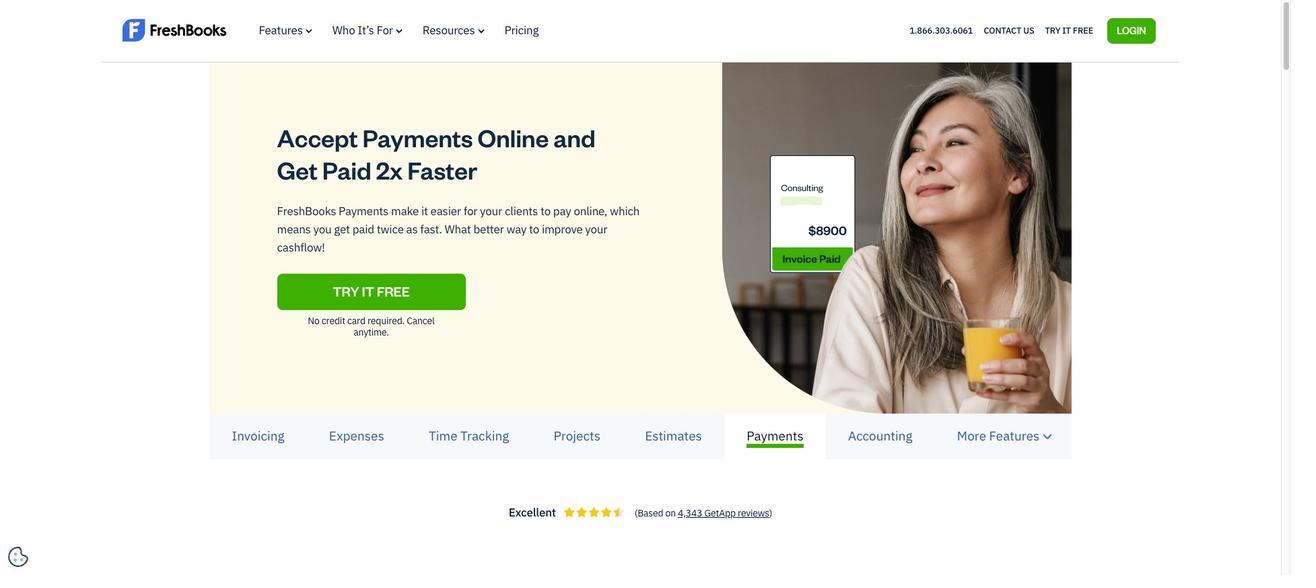 Task type: describe. For each thing, give the bounding box(es) containing it.
try it free link
[[277, 274, 466, 310]]

anytime.
[[354, 326, 389, 338]]

0 vertical spatial features
[[259, 23, 303, 38]]

contact
[[984, 25, 1022, 36]]

online
[[478, 122, 549, 153]]

it's
[[358, 23, 374, 38]]

excellent
[[509, 506, 556, 520]]

2x
[[376, 154, 403, 185]]

features link
[[259, 23, 312, 38]]

accounting
[[848, 428, 913, 444]]

it
[[362, 282, 374, 300]]

free
[[1073, 25, 1093, 36]]

estimates link
[[623, 416, 724, 457]]

clients
[[505, 204, 538, 218]]

pay
[[553, 204, 571, 218]]

1.866.303.6061
[[910, 25, 973, 36]]

more features link
[[935, 416, 1071, 457]]

get
[[277, 154, 318, 185]]

get
[[334, 222, 350, 237]]

resources
[[423, 23, 475, 38]]

cookie consent banner dialog
[[10, 410, 212, 566]]

accept
[[277, 122, 358, 153]]

no credit card required. cancel anytime.
[[308, 315, 435, 338]]

(based
[[635, 508, 663, 520]]

time tracking link
[[407, 416, 531, 457]]

who it's for
[[332, 23, 393, 38]]

for
[[464, 204, 478, 218]]

invoicing link
[[210, 416, 307, 457]]

payments for accept
[[362, 122, 473, 153]]

time tracking
[[429, 428, 509, 444]]

better
[[474, 222, 504, 237]]

4,343
[[678, 508, 702, 520]]

time
[[429, 428, 458, 444]]

us
[[1023, 25, 1034, 36]]

and
[[554, 122, 596, 153]]

card
[[347, 315, 365, 327]]

(based on 4,343 getapp reviews )
[[635, 508, 772, 520]]

pricing
[[505, 23, 539, 38]]

who
[[332, 23, 355, 38]]

credit
[[322, 315, 345, 327]]

contact us link
[[984, 22, 1034, 40]]

1 vertical spatial your
[[585, 222, 608, 237]]

estimates
[[645, 428, 702, 444]]

it inside freshbooks payments make it easier for your clients to pay online, which means you get paid twice as fast. what better way to improve your cashflow!
[[421, 204, 428, 218]]

means
[[277, 222, 311, 237]]

accounting link
[[826, 416, 935, 457]]

online,
[[574, 204, 607, 218]]

twice
[[377, 222, 404, 237]]

1 vertical spatial to
[[529, 222, 539, 237]]

try
[[1045, 25, 1061, 36]]

freshbooks
[[277, 204, 336, 218]]



Task type: locate. For each thing, give the bounding box(es) containing it.
easier
[[431, 204, 461, 218]]

it up fast.
[[421, 204, 428, 218]]

accept payments online and get paid 2x faster
[[277, 122, 596, 185]]

1 horizontal spatial to
[[541, 204, 551, 218]]

expenses link
[[307, 416, 407, 457]]

contact us
[[984, 25, 1034, 36]]

0 horizontal spatial your
[[480, 204, 502, 218]]

fast.
[[420, 222, 442, 237]]

cookie preferences image
[[8, 547, 28, 568]]

0 vertical spatial it
[[1063, 25, 1071, 36]]

freshbooks logo image
[[122, 17, 227, 43]]

cancel
[[407, 315, 435, 327]]

0 horizontal spatial to
[[529, 222, 539, 237]]

1 vertical spatial payments
[[339, 204, 389, 218]]

improve
[[542, 222, 583, 237]]

your down online,
[[585, 222, 608, 237]]

try it free
[[333, 282, 410, 300]]

try it free
[[1045, 25, 1093, 36]]

try
[[333, 282, 359, 300]]

0 vertical spatial your
[[480, 204, 502, 218]]

which
[[610, 204, 640, 218]]

no
[[308, 315, 320, 327]]

your
[[480, 204, 502, 218], [585, 222, 608, 237]]

payments for freshbooks
[[339, 204, 389, 218]]

0 horizontal spatial it
[[421, 204, 428, 218]]

more
[[957, 428, 986, 444]]

login link
[[1108, 18, 1156, 44]]

login
[[1117, 24, 1146, 36]]

1 horizontal spatial your
[[585, 222, 608, 237]]

what
[[445, 222, 471, 237]]

pricing link
[[505, 23, 539, 38]]

getapp
[[705, 508, 736, 520]]

reviews
[[738, 508, 769, 520]]

features
[[259, 23, 303, 38], [989, 428, 1040, 444]]

)
[[769, 508, 772, 520]]

to right way
[[529, 222, 539, 237]]

you
[[313, 222, 332, 237]]

on
[[665, 508, 676, 520]]

0 horizontal spatial features
[[259, 23, 303, 38]]

way
[[507, 222, 527, 237]]

for
[[377, 23, 393, 38]]

4.5 stars image
[[564, 508, 624, 518]]

4,343 getapp reviews link
[[678, 508, 769, 520]]

make
[[391, 204, 419, 218]]

payments inside accept payments online and get paid 2x faster
[[362, 122, 473, 153]]

0 vertical spatial payments
[[362, 122, 473, 153]]

0 vertical spatial to
[[541, 204, 551, 218]]

expenses
[[329, 428, 384, 444]]

your up better
[[480, 204, 502, 218]]

1 vertical spatial features
[[989, 428, 1040, 444]]

tracking
[[461, 428, 509, 444]]

1.866.303.6061 link
[[910, 25, 973, 36]]

it right try
[[1063, 25, 1071, 36]]

invoicing
[[232, 428, 284, 444]]

required.
[[368, 315, 405, 327]]

it
[[1063, 25, 1071, 36], [421, 204, 428, 218]]

paid
[[353, 222, 374, 237]]

resources link
[[423, 23, 484, 38]]

to
[[541, 204, 551, 218], [529, 222, 539, 237]]

features left who
[[259, 23, 303, 38]]

payments
[[362, 122, 473, 153], [339, 204, 389, 218], [747, 428, 804, 444]]

more features
[[957, 428, 1040, 444]]

free
[[377, 282, 410, 300]]

1 horizontal spatial it
[[1063, 25, 1071, 36]]

payments link
[[724, 416, 826, 457]]

who it's for link
[[332, 23, 402, 38]]

2 vertical spatial payments
[[747, 428, 804, 444]]

paid
[[322, 154, 371, 185]]

payments inside freshbooks payments make it easier for your clients to pay online, which means you get paid twice as fast. what better way to improve your cashflow!
[[339, 204, 389, 218]]

freshbooks payments make it easier for your clients to pay online, which means you get paid twice as fast. what better way to improve your cashflow!
[[277, 204, 640, 255]]

projects
[[554, 428, 601, 444]]

1 horizontal spatial features
[[989, 428, 1040, 444]]

features right more
[[989, 428, 1040, 444]]

as
[[406, 222, 418, 237]]

1 vertical spatial it
[[421, 204, 428, 218]]

try it free link
[[1045, 22, 1093, 40]]

projects link
[[531, 416, 623, 457]]

to left "pay"
[[541, 204, 551, 218]]

faster
[[408, 154, 477, 185]]

cashflow!
[[277, 240, 325, 255]]



Task type: vqa. For each thing, say whether or not it's contained in the screenshot.
twice
yes



